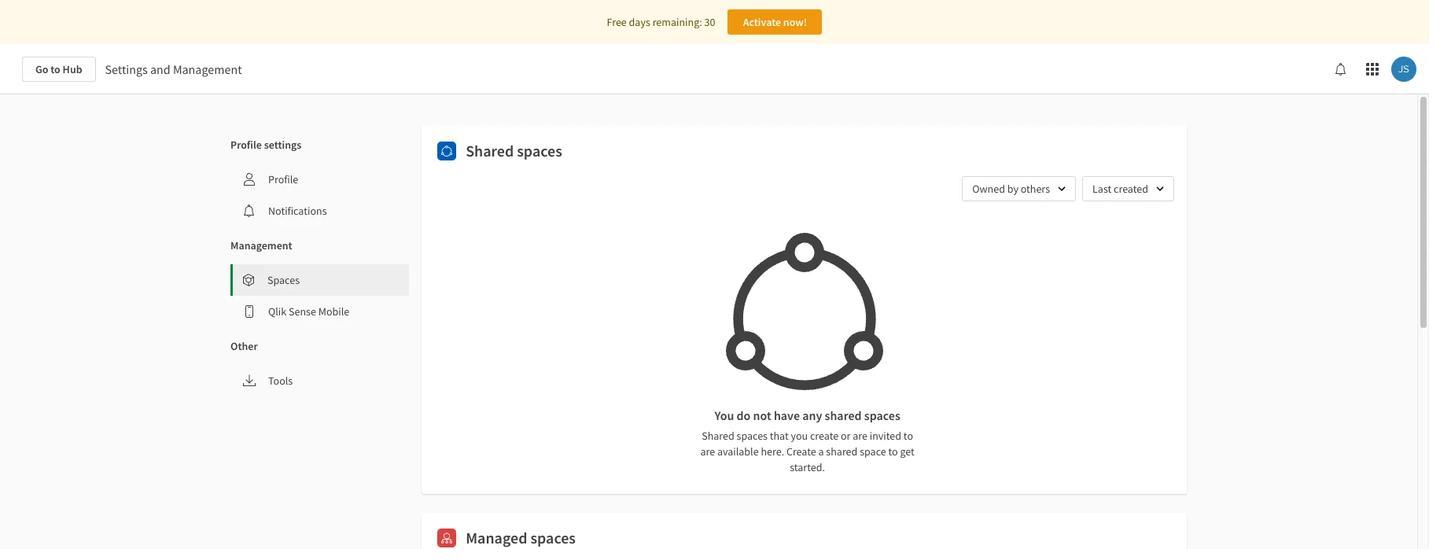 Task type: vqa. For each thing, say whether or not it's contained in the screenshot.
Alert API key owners about API key expiration within x number of days. ALERT
no



Task type: locate. For each thing, give the bounding box(es) containing it.
management up spaces
[[231, 238, 292, 253]]

remaining:
[[653, 15, 702, 29]]

0 vertical spatial are
[[853, 429, 868, 443]]

are right "or"
[[853, 429, 868, 443]]

jacob simon image
[[1392, 57, 1417, 82]]

are
[[853, 429, 868, 443], [700, 444, 715, 459]]

profile for profile
[[268, 172, 298, 186]]

to up get
[[904, 429, 913, 443]]

0 horizontal spatial are
[[700, 444, 715, 459]]

2 horizontal spatial to
[[904, 429, 913, 443]]

1 horizontal spatial profile
[[268, 172, 298, 186]]

get
[[900, 444, 915, 459]]

profile for profile settings
[[231, 138, 262, 152]]

1 vertical spatial shared
[[826, 444, 858, 459]]

here.
[[761, 444, 784, 459]]

create
[[810, 429, 839, 443]]

0 horizontal spatial to
[[51, 62, 60, 76]]

1 horizontal spatial shared
[[702, 429, 735, 443]]

profile
[[231, 138, 262, 152], [268, 172, 298, 186]]

shared down "or"
[[826, 444, 858, 459]]

0 vertical spatial profile
[[231, 138, 262, 152]]

0 vertical spatial shared
[[466, 141, 514, 160]]

settings
[[105, 61, 148, 77]]

last
[[1093, 182, 1112, 196]]

do
[[737, 408, 751, 423]]

invited
[[870, 429, 902, 443]]

to right go
[[51, 62, 60, 76]]

you do not have any shared spaces shared spaces that you create or are invited to are available here. create a shared space to get started.
[[700, 408, 915, 474]]

shared up "or"
[[825, 408, 862, 423]]

1 vertical spatial profile
[[268, 172, 298, 186]]

profile settings
[[231, 138, 302, 152]]

1 vertical spatial shared
[[702, 429, 735, 443]]

you
[[791, 429, 808, 443]]

or
[[841, 429, 851, 443]]

1 vertical spatial management
[[231, 238, 292, 253]]

0 horizontal spatial profile
[[231, 138, 262, 152]]

management
[[173, 61, 242, 77], [231, 238, 292, 253]]

1 horizontal spatial are
[[853, 429, 868, 443]]

shared
[[825, 408, 862, 423], [826, 444, 858, 459]]

to left get
[[889, 444, 898, 459]]

0 vertical spatial to
[[51, 62, 60, 76]]

settings
[[264, 138, 302, 152]]

1 vertical spatial to
[[904, 429, 913, 443]]

spaces
[[267, 273, 300, 287]]

mobile
[[318, 304, 349, 319]]

to
[[51, 62, 60, 76], [904, 429, 913, 443], [889, 444, 898, 459]]

managed
[[466, 528, 527, 548]]

1 horizontal spatial to
[[889, 444, 898, 459]]

shared inside you do not have any shared spaces shared spaces that you create or are invited to are available here. create a shared space to get started.
[[702, 429, 735, 443]]

free
[[607, 15, 627, 29]]

activate
[[743, 15, 781, 29]]

have
[[774, 408, 800, 423]]

qlik sense mobile link
[[231, 296, 409, 327]]

a
[[819, 444, 824, 459]]

spaces
[[517, 141, 562, 160], [864, 408, 901, 423], [737, 429, 768, 443], [531, 528, 576, 548]]

profile left settings
[[231, 138, 262, 152]]

profile up the notifications
[[268, 172, 298, 186]]

0 vertical spatial management
[[173, 61, 242, 77]]

shared
[[466, 141, 514, 160], [702, 429, 735, 443]]

hub
[[63, 62, 82, 76]]

notifications
[[268, 204, 327, 218]]

managed spaces
[[466, 528, 576, 548]]

are left available
[[700, 444, 715, 459]]

started.
[[790, 460, 825, 474]]

management right and
[[173, 61, 242, 77]]



Task type: describe. For each thing, give the bounding box(es) containing it.
owned
[[973, 182, 1005, 196]]

2 vertical spatial to
[[889, 444, 898, 459]]

days
[[629, 15, 650, 29]]

free days remaining: 30
[[607, 15, 715, 29]]

and
[[150, 61, 170, 77]]

qlik
[[268, 304, 287, 319]]

you
[[715, 408, 734, 423]]

now!
[[783, 15, 807, 29]]

space
[[860, 444, 886, 459]]

tools link
[[231, 365, 409, 397]]

go
[[35, 62, 48, 76]]

notifications link
[[231, 195, 409, 227]]

activate now!
[[743, 15, 807, 29]]

not
[[753, 408, 772, 423]]

any
[[803, 408, 822, 423]]

go to hub
[[35, 62, 82, 76]]

qlik sense mobile
[[268, 304, 349, 319]]

other
[[231, 339, 258, 353]]

last created element
[[1093, 182, 1149, 196]]

others
[[1021, 182, 1050, 196]]

by
[[1008, 182, 1019, 196]]

Owned by others field
[[962, 176, 1076, 201]]

owned by others
[[973, 182, 1050, 196]]

created
[[1114, 182, 1149, 196]]

that
[[770, 429, 789, 443]]

activate now! link
[[728, 9, 822, 35]]

go to hub link
[[22, 57, 96, 82]]

1 vertical spatial are
[[700, 444, 715, 459]]

spaces link
[[233, 264, 409, 296]]

tools
[[268, 374, 293, 388]]

create
[[787, 444, 816, 459]]

Last created field
[[1083, 176, 1175, 201]]

sense
[[289, 304, 316, 319]]

settings and management
[[105, 61, 242, 77]]

30
[[704, 15, 715, 29]]

0 vertical spatial shared
[[825, 408, 862, 423]]

0 horizontal spatial shared
[[466, 141, 514, 160]]

shared spaces
[[466, 141, 562, 160]]

available
[[717, 444, 759, 459]]

profile link
[[231, 164, 409, 195]]

last created
[[1093, 182, 1149, 196]]



